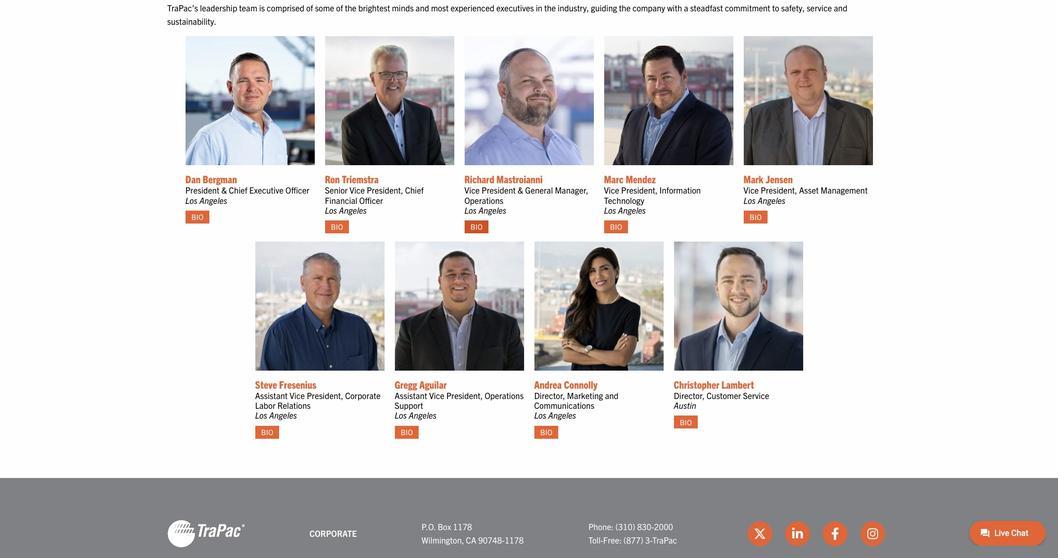 Task type: locate. For each thing, give the bounding box(es) containing it.
1178 right ca
[[505, 535, 524, 546]]

manager,
[[555, 185, 588, 196]]

is
[[259, 3, 265, 13]]

los inside gregg aguilar assistant vice president, operations support los angeles
[[395, 411, 407, 421]]

of left some
[[306, 3, 313, 13]]

angeles down richard
[[479, 205, 506, 215]]

assistant inside gregg aguilar assistant vice president, operations support los angeles
[[395, 391, 427, 401]]

angeles
[[199, 195, 227, 206], [758, 195, 785, 206], [339, 205, 367, 215], [479, 205, 506, 215], [618, 205, 646, 215], [269, 411, 297, 421], [409, 411, 437, 421], [548, 411, 576, 421]]

angeles down marketing
[[548, 411, 576, 421]]

bio down the support
[[401, 428, 413, 437]]

1 chief from the left
[[229, 185, 247, 196]]

2 director, from the left
[[674, 391, 705, 401]]

2 assistant from the left
[[395, 391, 427, 401]]

phone: (310) 830-2000 toll-free: (877) 3-trapac
[[588, 522, 677, 546]]

los down senior
[[325, 205, 337, 215]]

1 president from the left
[[185, 185, 219, 196]]

bio down richard
[[471, 222, 483, 232]]

1 & from the left
[[221, 185, 227, 196]]

andrea
[[534, 378, 562, 391]]

bio link for mark
[[744, 211, 768, 224]]

angeles inside marc mendez vice president, information technology los angeles
[[618, 205, 646, 215]]

1 assistant from the left
[[255, 391, 288, 401]]

president, for ron triemstra
[[367, 185, 403, 196]]

director, inside andrea connolly director, marketing and communications los angeles
[[534, 391, 565, 401]]

in
[[536, 3, 542, 13]]

vice
[[350, 185, 365, 196], [464, 185, 480, 196], [604, 185, 619, 196], [744, 185, 759, 196], [290, 391, 305, 401], [429, 391, 444, 401]]

1 horizontal spatial officer
[[359, 195, 383, 206]]

bio link down austin on the right of page
[[674, 416, 698, 429]]

los inside steve fresenius assistant vice president, corporate labor relations los angeles
[[255, 411, 267, 421]]

of right some
[[336, 3, 343, 13]]

&
[[221, 185, 227, 196], [518, 185, 523, 196]]

bio link for steve
[[255, 426, 279, 439]]

sustainability.
[[167, 16, 216, 26]]

president, for gregg aguilar
[[446, 391, 483, 401]]

1 horizontal spatial chief
[[405, 185, 424, 196]]

2 horizontal spatial and
[[834, 3, 847, 13]]

vice inside marc mendez vice president, information technology los angeles
[[604, 185, 619, 196]]

& left general
[[518, 185, 523, 196]]

operations down richard
[[464, 195, 503, 206]]

1 vertical spatial operations
[[485, 391, 524, 401]]

team
[[239, 3, 257, 13]]

bio link down financial
[[325, 221, 349, 234]]

0 vertical spatial corporate
[[345, 391, 381, 401]]

bio for dan
[[191, 213, 203, 222]]

0 horizontal spatial assistant
[[255, 391, 288, 401]]

to
[[772, 3, 779, 13]]

0 horizontal spatial chief
[[229, 185, 247, 196]]

some
[[315, 3, 334, 13]]

president, inside steve fresenius assistant vice president, corporate labor relations los angeles
[[307, 391, 343, 401]]

bio link down technology
[[604, 221, 628, 234]]

angeles inside richard mastroianni vice president & general manager, operations los angeles
[[479, 205, 506, 215]]

mastroianni
[[496, 173, 543, 186]]

and left most
[[416, 3, 429, 13]]

los down richard
[[464, 205, 477, 215]]

corporate inside steve fresenius assistant vice president, corporate labor relations los angeles
[[345, 391, 381, 401]]

of
[[306, 3, 313, 13], [336, 3, 343, 13]]

technology
[[604, 195, 644, 206]]

trapac
[[652, 535, 677, 546]]

(877)
[[624, 535, 643, 546]]

the left brightest
[[345, 3, 356, 13]]

0 horizontal spatial 1178
[[453, 522, 472, 532]]

1 horizontal spatial and
[[605, 391, 618, 401]]

officer down triemstra
[[359, 195, 383, 206]]

executive
[[249, 185, 284, 196]]

los down marc
[[604, 205, 616, 215]]

triemstra
[[342, 173, 379, 186]]

operations left andrea
[[485, 391, 524, 401]]

1 horizontal spatial president
[[482, 185, 516, 196]]

bio link down richard
[[464, 221, 489, 234]]

director, left marketing
[[534, 391, 565, 401]]

los
[[185, 195, 198, 206], [744, 195, 756, 206], [325, 205, 337, 215], [464, 205, 477, 215], [604, 205, 616, 215], [255, 411, 267, 421], [395, 411, 407, 421], [534, 411, 546, 421]]

main content
[[157, 0, 901, 447]]

angeles inside gregg aguilar assistant vice president, operations support los angeles
[[409, 411, 437, 421]]

0 horizontal spatial officer
[[285, 185, 309, 196]]

90748-
[[478, 535, 505, 546]]

bio link for marc
[[604, 221, 628, 234]]

1 horizontal spatial the
[[544, 3, 556, 13]]

jensen
[[765, 173, 793, 186]]

vice right steve
[[290, 391, 305, 401]]

bio for christopher
[[680, 418, 692, 427]]

president
[[185, 185, 219, 196], [482, 185, 516, 196]]

president, inside marc mendez vice president, information technology los angeles
[[621, 185, 658, 196]]

bio down the labor
[[261, 428, 273, 437]]

angeles down mendez
[[618, 205, 646, 215]]

mendez
[[626, 173, 656, 186]]

the right in
[[544, 3, 556, 13]]

president inside richard mastroianni vice president & general manager, operations los angeles
[[482, 185, 516, 196]]

assistant for gregg
[[395, 391, 427, 401]]

the right guiding
[[619, 3, 631, 13]]

1 horizontal spatial 1178
[[505, 535, 524, 546]]

president,
[[367, 185, 403, 196], [621, 185, 658, 196], [761, 185, 797, 196], [307, 391, 343, 401], [446, 391, 483, 401]]

steve fresenius assistant vice president, corporate labor relations los angeles
[[255, 378, 381, 421]]

1 director, from the left
[[534, 391, 565, 401]]

christopher
[[674, 378, 719, 391]]

& right dan
[[221, 185, 227, 196]]

dan
[[185, 173, 201, 186]]

and
[[416, 3, 429, 13], [834, 3, 847, 13], [605, 391, 618, 401]]

2 the from the left
[[544, 3, 556, 13]]

los down steve
[[255, 411, 267, 421]]

los down gregg in the left of the page
[[395, 411, 407, 421]]

and right marketing
[[605, 391, 618, 401]]

footer
[[0, 478, 1058, 559]]

p.o. box 1178 wilmington, ca 90748-1178
[[422, 522, 524, 546]]

1 horizontal spatial of
[[336, 3, 343, 13]]

1178
[[453, 522, 472, 532], [505, 535, 524, 546]]

bio link down communications
[[534, 426, 558, 439]]

andrea connolly director, marketing and communications los angeles
[[534, 378, 618, 421]]

officer right executive
[[285, 185, 309, 196]]

vice inside richard mastroianni vice president & general manager, operations los angeles
[[464, 185, 480, 196]]

bio for richard
[[471, 222, 483, 232]]

bio link down the support
[[395, 426, 419, 439]]

1178 up ca
[[453, 522, 472, 532]]

the
[[345, 3, 356, 13], [544, 3, 556, 13], [619, 3, 631, 13]]

director, inside christopher lambert director, customer service austin
[[674, 391, 705, 401]]

bio link down dan
[[185, 211, 210, 224]]

ron triemstra senior vice president, chief financial officer los angeles
[[325, 173, 424, 215]]

and inside andrea connolly director, marketing and communications los angeles
[[605, 391, 618, 401]]

president, inside mark jensen vice president, asset management los angeles
[[761, 185, 797, 196]]

ca
[[466, 535, 476, 546]]

angeles inside andrea connolly director, marketing and communications los angeles
[[548, 411, 576, 421]]

angeles down bergman
[[199, 195, 227, 206]]

vice left mendez
[[604, 185, 619, 196]]

labor
[[255, 401, 275, 411]]

guiding
[[591, 3, 617, 13]]

bio down austin on the right of page
[[680, 418, 692, 427]]

bio link
[[185, 211, 210, 224], [744, 211, 768, 224], [325, 221, 349, 234], [464, 221, 489, 234], [604, 221, 628, 234], [674, 416, 698, 429], [255, 426, 279, 439], [395, 426, 419, 439], [534, 426, 558, 439]]

los down the 'mark'
[[744, 195, 756, 206]]

vice inside gregg aguilar assistant vice president, operations support los angeles
[[429, 391, 444, 401]]

minds
[[392, 3, 414, 13]]

director, for andrea
[[534, 391, 565, 401]]

0 horizontal spatial the
[[345, 3, 356, 13]]

toll-
[[588, 535, 603, 546]]

bio down financial
[[331, 222, 343, 232]]

bio link down the 'mark'
[[744, 211, 768, 224]]

bio down communications
[[540, 428, 552, 437]]

corporate
[[345, 391, 381, 401], [309, 529, 357, 539]]

main content containing dan bergman
[[157, 0, 901, 447]]

1 of from the left
[[306, 3, 313, 13]]

0 horizontal spatial director,
[[534, 391, 565, 401]]

vice right senior
[[350, 185, 365, 196]]

2000
[[654, 522, 673, 532]]

marketing
[[567, 391, 603, 401]]

bio link for andrea
[[534, 426, 558, 439]]

communications
[[534, 401, 594, 411]]

2 horizontal spatial the
[[619, 3, 631, 13]]

president, inside ron triemstra senior vice president, chief financial officer los angeles
[[367, 185, 403, 196]]

los down dan
[[185, 195, 198, 206]]

2 chief from the left
[[405, 185, 424, 196]]

and right 'service'
[[834, 3, 847, 13]]

1 horizontal spatial director,
[[674, 391, 705, 401]]

(310)
[[615, 522, 635, 532]]

dan bergman president & chief executive officer los angeles
[[185, 173, 309, 206]]

0 horizontal spatial &
[[221, 185, 227, 196]]

angeles down 'fresenius'
[[269, 411, 297, 421]]

bio link for richard
[[464, 221, 489, 234]]

bio
[[191, 213, 203, 222], [750, 213, 762, 222], [331, 222, 343, 232], [471, 222, 483, 232], [610, 222, 622, 232], [680, 418, 692, 427], [261, 428, 273, 437], [401, 428, 413, 437], [540, 428, 552, 437]]

angeles down aguilar on the left bottom
[[409, 411, 437, 421]]

1 horizontal spatial &
[[518, 185, 523, 196]]

assistant inside steve fresenius assistant vice president, corporate labor relations los angeles
[[255, 391, 288, 401]]

2 & from the left
[[518, 185, 523, 196]]

director,
[[534, 391, 565, 401], [674, 391, 705, 401]]

2 president from the left
[[482, 185, 516, 196]]

lambert
[[721, 378, 754, 391]]

bio down dan
[[191, 213, 203, 222]]

chief
[[229, 185, 247, 196], [405, 185, 424, 196]]

1 vertical spatial 1178
[[505, 535, 524, 546]]

bio link for dan
[[185, 211, 210, 224]]

vice left the mastroianni
[[464, 185, 480, 196]]

1 the from the left
[[345, 3, 356, 13]]

assistant
[[255, 391, 288, 401], [395, 391, 427, 401]]

mark jensen vice president, asset management los angeles
[[744, 173, 868, 206]]

los down andrea
[[534, 411, 546, 421]]

bio for gregg
[[401, 428, 413, 437]]

director, left the customer
[[674, 391, 705, 401]]

bio down technology
[[610, 222, 622, 232]]

fresenius
[[279, 378, 316, 391]]

management
[[821, 185, 868, 196]]

comprised
[[267, 3, 304, 13]]

3 the from the left
[[619, 3, 631, 13]]

vice right the support
[[429, 391, 444, 401]]

0 horizontal spatial of
[[306, 3, 313, 13]]

vice left jensen
[[744, 185, 759, 196]]

bio down the 'mark'
[[750, 213, 762, 222]]

president, inside gregg aguilar assistant vice president, operations support los angeles
[[446, 391, 483, 401]]

0 vertical spatial operations
[[464, 195, 503, 206]]

steve
[[255, 378, 277, 391]]

angeles inside dan bergman president & chief executive officer los angeles
[[199, 195, 227, 206]]

operations
[[464, 195, 503, 206], [485, 391, 524, 401]]

los inside dan bergman president & chief executive officer los angeles
[[185, 195, 198, 206]]

bio link down the labor
[[255, 426, 279, 439]]

officer
[[285, 185, 309, 196], [359, 195, 383, 206]]

footer containing p.o. box 1178
[[0, 478, 1058, 559]]

angeles down senior
[[339, 205, 367, 215]]

customer
[[707, 391, 741, 401]]

phone:
[[588, 522, 614, 532]]

1 horizontal spatial assistant
[[395, 391, 427, 401]]

austin
[[674, 401, 696, 411]]

angeles down jensen
[[758, 195, 785, 206]]

bio for ron
[[331, 222, 343, 232]]

0 horizontal spatial president
[[185, 185, 219, 196]]



Task type: describe. For each thing, give the bounding box(es) containing it.
marc
[[604, 173, 624, 186]]

trapac's
[[167, 3, 198, 13]]

industry,
[[558, 3, 589, 13]]

gregg
[[395, 378, 417, 391]]

vice inside ron triemstra senior vice president, chief financial officer los angeles
[[350, 185, 365, 196]]

wilmington,
[[422, 535, 464, 546]]

financial
[[325, 195, 357, 206]]

president, for steve fresenius
[[307, 391, 343, 401]]

bio link for gregg
[[395, 426, 419, 439]]

mark
[[744, 173, 763, 186]]

bio for mark
[[750, 213, 762, 222]]

p.o.
[[422, 522, 436, 532]]

leadership
[[200, 3, 237, 13]]

general
[[525, 185, 553, 196]]

angeles inside ron triemstra senior vice president, chief financial officer los angeles
[[339, 205, 367, 215]]

steadfast
[[690, 3, 723, 13]]

chief inside dan bergman president & chief executive officer los angeles
[[229, 185, 247, 196]]

bio for marc
[[610, 222, 622, 232]]

3-
[[645, 535, 652, 546]]

vice inside steve fresenius assistant vice president, corporate labor relations los angeles
[[290, 391, 305, 401]]

830-
[[637, 522, 654, 532]]

operations inside richard mastroianni vice president & general manager, operations los angeles
[[464, 195, 503, 206]]

gregg aguilar assistant vice president, operations support los angeles
[[395, 378, 524, 421]]

corporate image
[[167, 520, 245, 549]]

executives
[[496, 3, 534, 13]]

los inside ron triemstra senior vice president, chief financial officer los angeles
[[325, 205, 337, 215]]

bio for steve
[[261, 428, 273, 437]]

richard mastroianni vice president & general manager, operations los angeles
[[464, 173, 588, 215]]

& inside dan bergman president & chief executive officer los angeles
[[221, 185, 227, 196]]

los inside richard mastroianni vice president & general manager, operations los angeles
[[464, 205, 477, 215]]

relations
[[277, 401, 311, 411]]

service
[[743, 391, 769, 401]]

los inside mark jensen vice president, asset management los angeles
[[744, 195, 756, 206]]

company
[[632, 3, 665, 13]]

senior
[[325, 185, 348, 196]]

bio for andrea
[[540, 428, 552, 437]]

officer inside ron triemstra senior vice president, chief financial officer los angeles
[[359, 195, 383, 206]]

marc mendez vice president, information technology los angeles
[[604, 173, 701, 215]]

& inside richard mastroianni vice president & general manager, operations los angeles
[[518, 185, 523, 196]]

asset
[[799, 185, 819, 196]]

information
[[660, 185, 701, 196]]

support
[[395, 401, 423, 411]]

a
[[684, 3, 688, 13]]

operations inside gregg aguilar assistant vice president, operations support los angeles
[[485, 391, 524, 401]]

2 of from the left
[[336, 3, 343, 13]]

ron
[[325, 173, 340, 186]]

0 vertical spatial 1178
[[453, 522, 472, 532]]

trapac's leadership team is comprised of some of the brightest minds and most experienced executives in the industry, guiding the company with a steadfast commitment to safety, service and sustainability.
[[167, 3, 847, 26]]

connolly
[[564, 378, 598, 391]]

bio link for ron
[[325, 221, 349, 234]]

bergman
[[203, 173, 237, 186]]

1 vertical spatial corporate
[[309, 529, 357, 539]]

los inside marc mendez vice president, information technology los angeles
[[604, 205, 616, 215]]

commitment
[[725, 3, 770, 13]]

angeles inside steve fresenius assistant vice president, corporate labor relations los angeles
[[269, 411, 297, 421]]

angeles inside mark jensen vice president, asset management los angeles
[[758, 195, 785, 206]]

safety,
[[781, 3, 805, 13]]

most
[[431, 3, 449, 13]]

vice inside mark jensen vice president, asset management los angeles
[[744, 185, 759, 196]]

bio link for christopher
[[674, 416, 698, 429]]

director, for christopher
[[674, 391, 705, 401]]

brightest
[[358, 3, 390, 13]]

0 horizontal spatial and
[[416, 3, 429, 13]]

chief inside ron triemstra senior vice president, chief financial officer los angeles
[[405, 185, 424, 196]]

christopher lambert director, customer service austin
[[674, 378, 769, 411]]

officer inside dan bergman president & chief executive officer los angeles
[[285, 185, 309, 196]]

richard
[[464, 173, 494, 186]]

with
[[667, 3, 682, 13]]

service
[[807, 3, 832, 13]]

box
[[438, 522, 451, 532]]

free:
[[603, 535, 622, 546]]

president inside dan bergman president & chief executive officer los angeles
[[185, 185, 219, 196]]

aguilar
[[419, 378, 447, 391]]

assistant for steve
[[255, 391, 288, 401]]

los inside andrea connolly director, marketing and communications los angeles
[[534, 411, 546, 421]]

experienced
[[451, 3, 494, 13]]



Task type: vqa. For each thing, say whether or not it's contained in the screenshot.


